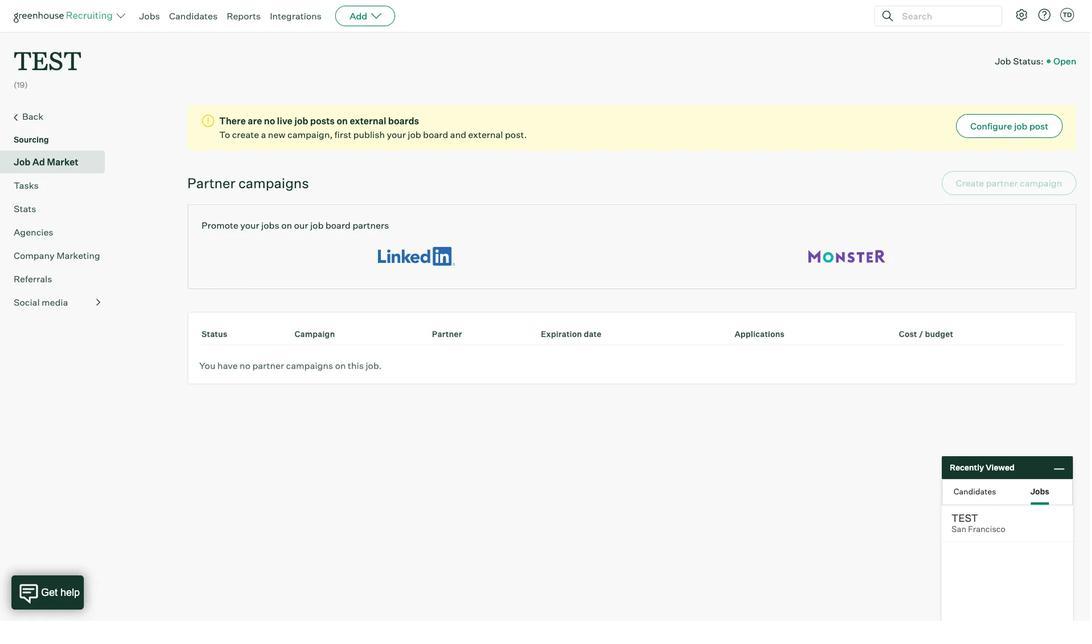 Task type: vqa. For each thing, say whether or not it's contained in the screenshot.
THIS
yes



Task type: describe. For each thing, give the bounding box(es) containing it.
applications
[[735, 329, 785, 339]]

1 vertical spatial on
[[282, 219, 292, 231]]

job status:
[[996, 55, 1045, 67]]

create
[[232, 129, 259, 140]]

linkedin - job posting image
[[379, 243, 456, 269]]

job up campaign,
[[295, 115, 309, 126]]

francisco
[[969, 524, 1006, 535]]

tab list containing candidates
[[943, 480, 1073, 505]]

td button
[[1059, 6, 1077, 24]]

partners
[[353, 219, 389, 231]]

there
[[219, 115, 246, 126]]

configure job post
[[971, 120, 1049, 132]]

recently viewed
[[951, 463, 1015, 473]]

test san francisco
[[952, 512, 1006, 535]]

Search text field
[[900, 8, 992, 24]]

test link
[[14, 32, 82, 79]]

you have no partner campaigns on this job.
[[199, 360, 382, 371]]

reports link
[[227, 10, 261, 22]]

1 vertical spatial campaigns
[[286, 360, 333, 371]]

0 horizontal spatial board
[[326, 219, 351, 231]]

social media link
[[14, 295, 100, 309]]

company marketing link
[[14, 249, 100, 262]]

budget
[[926, 329, 954, 339]]

no for live
[[264, 115, 275, 126]]

agencies link
[[14, 225, 100, 239]]

no for partner
[[240, 360, 251, 371]]

promote
[[202, 219, 239, 231]]

company
[[14, 250, 55, 261]]

job for job status:
[[996, 55, 1012, 67]]

san
[[952, 524, 967, 535]]

recently
[[951, 463, 985, 473]]

have
[[218, 360, 238, 371]]

job right our
[[310, 219, 324, 231]]

campaign,
[[288, 129, 333, 140]]

job for job ad market
[[14, 156, 30, 168]]

market
[[47, 156, 78, 168]]

first
[[335, 129, 352, 140]]

tasks
[[14, 180, 39, 191]]

tasks link
[[14, 178, 100, 192]]

job inside button
[[1015, 120, 1028, 132]]

social
[[14, 296, 40, 308]]

job ad market
[[14, 156, 78, 168]]

this
[[348, 360, 364, 371]]

candidates link
[[169, 10, 218, 22]]

referrals link
[[14, 272, 100, 286]]

promote your jobs on our job board partners
[[202, 219, 389, 231]]

there are no live job posts on external boards to create a new campaign, first publish your job board and external post.
[[219, 115, 527, 140]]

boards
[[388, 115, 419, 126]]

add
[[350, 10, 368, 22]]

monster | united states - standard job ad + 14 days auto refresh image
[[809, 243, 886, 269]]

test for test (19)
[[14, 43, 82, 77]]



Task type: locate. For each thing, give the bounding box(es) containing it.
test inside test san francisco
[[952, 512, 979, 524]]

0 horizontal spatial partner
[[187, 174, 236, 192]]

partner for partner
[[432, 329, 462, 339]]

1 vertical spatial no
[[240, 360, 251, 371]]

1 horizontal spatial jobs
[[1031, 486, 1050, 496]]

0 horizontal spatial your
[[241, 219, 260, 231]]

0 horizontal spatial job
[[14, 156, 30, 168]]

post.
[[505, 129, 527, 140]]

no right the have
[[240, 360, 251, 371]]

1 vertical spatial your
[[241, 219, 260, 231]]

no inside there are no live job posts on external boards to create a new campaign, first publish your job board and external post.
[[264, 115, 275, 126]]

your inside there are no live job posts on external boards to create a new campaign, first publish your job board and external post.
[[387, 129, 406, 140]]

test
[[14, 43, 82, 77], [952, 512, 979, 524]]

external
[[350, 115, 387, 126], [469, 129, 503, 140]]

ad
[[32, 156, 45, 168]]

jobs
[[139, 10, 160, 22], [1031, 486, 1050, 496]]

1 horizontal spatial board
[[423, 129, 449, 140]]

post
[[1030, 120, 1049, 132]]

our
[[294, 219, 308, 231]]

1 vertical spatial board
[[326, 219, 351, 231]]

0 horizontal spatial no
[[240, 360, 251, 371]]

configure job post button
[[957, 114, 1064, 138]]

on
[[337, 115, 348, 126], [282, 219, 292, 231], [335, 360, 346, 371]]

0 horizontal spatial external
[[350, 115, 387, 126]]

1 horizontal spatial candidates
[[954, 486, 997, 496]]

candidates right jobs link
[[169, 10, 218, 22]]

expiration date
[[541, 329, 602, 339]]

status:
[[1014, 55, 1045, 67]]

job left post
[[1015, 120, 1028, 132]]

board inside there are no live job posts on external boards to create a new campaign, first publish your job board and external post.
[[423, 129, 449, 140]]

publish
[[354, 129, 385, 140]]

configure image
[[1016, 8, 1029, 22]]

you
[[199, 360, 216, 371]]

your down boards
[[387, 129, 406, 140]]

on left our
[[282, 219, 292, 231]]

0 horizontal spatial jobs
[[139, 10, 160, 22]]

job.
[[366, 360, 382, 371]]

cost / budget
[[900, 329, 954, 339]]

referrals
[[14, 273, 52, 285]]

a
[[261, 129, 266, 140]]

job left ad on the top left of page
[[14, 156, 30, 168]]

on up first
[[337, 115, 348, 126]]

and
[[450, 129, 467, 140]]

jobs
[[262, 219, 280, 231]]

0 vertical spatial no
[[264, 115, 275, 126]]

integrations
[[270, 10, 322, 22]]

status
[[202, 329, 228, 339]]

campaign
[[295, 329, 335, 339]]

1 horizontal spatial partner
[[432, 329, 462, 339]]

job left status:
[[996, 55, 1012, 67]]

are
[[248, 115, 262, 126]]

media
[[42, 296, 68, 308]]

(19)
[[14, 80, 28, 90]]

1 vertical spatial jobs
[[1031, 486, 1050, 496]]

social media
[[14, 296, 68, 308]]

marketing
[[57, 250, 100, 261]]

partner
[[187, 174, 236, 192], [432, 329, 462, 339]]

1 horizontal spatial no
[[264, 115, 275, 126]]

back
[[22, 111, 43, 122]]

test up (19)
[[14, 43, 82, 77]]

partner for partner campaigns
[[187, 174, 236, 192]]

integrations link
[[270, 10, 322, 22]]

1 vertical spatial partner
[[432, 329, 462, 339]]

1 vertical spatial candidates
[[954, 486, 997, 496]]

td button
[[1061, 8, 1075, 22]]

test down recently
[[952, 512, 979, 524]]

no
[[264, 115, 275, 126], [240, 360, 251, 371]]

to
[[219, 129, 230, 140]]

0 vertical spatial campaigns
[[239, 174, 309, 192]]

sourcing
[[14, 134, 49, 144]]

td
[[1063, 11, 1073, 19]]

/
[[920, 329, 924, 339]]

company marketing
[[14, 250, 100, 261]]

add button
[[336, 6, 396, 26]]

test for test san francisco
[[952, 512, 979, 524]]

viewed
[[986, 463, 1015, 473]]

0 vertical spatial on
[[337, 115, 348, 126]]

candidates
[[169, 10, 218, 22], [954, 486, 997, 496]]

test (19)
[[14, 43, 82, 90]]

configure
[[971, 120, 1013, 132]]

campaigns
[[239, 174, 309, 192], [286, 360, 333, 371]]

candidates down recently viewed
[[954, 486, 997, 496]]

partner campaigns
[[187, 174, 309, 192]]

no right are
[[264, 115, 275, 126]]

campaigns down campaign
[[286, 360, 333, 371]]

cost
[[900, 329, 918, 339]]

board left and
[[423, 129, 449, 140]]

1 horizontal spatial your
[[387, 129, 406, 140]]

on inside there are no live job posts on external boards to create a new campaign, first publish your job board and external post.
[[337, 115, 348, 126]]

0 horizontal spatial test
[[14, 43, 82, 77]]

1 vertical spatial external
[[469, 129, 503, 140]]

1 horizontal spatial job
[[996, 55, 1012, 67]]

posts
[[310, 115, 335, 126]]

1 horizontal spatial external
[[469, 129, 503, 140]]

job
[[295, 115, 309, 126], [1015, 120, 1028, 132], [408, 129, 421, 140], [310, 219, 324, 231]]

external right and
[[469, 129, 503, 140]]

0 vertical spatial test
[[14, 43, 82, 77]]

0 vertical spatial partner
[[187, 174, 236, 192]]

live
[[277, 115, 293, 126]]

new
[[268, 129, 286, 140]]

1 vertical spatial job
[[14, 156, 30, 168]]

0 vertical spatial job
[[996, 55, 1012, 67]]

stats link
[[14, 202, 100, 215]]

0 vertical spatial candidates
[[169, 10, 218, 22]]

1 horizontal spatial test
[[952, 512, 979, 524]]

0 horizontal spatial candidates
[[169, 10, 218, 22]]

agencies
[[14, 226, 53, 238]]

reports
[[227, 10, 261, 22]]

your left jobs
[[241, 219, 260, 231]]

partner
[[253, 360, 284, 371]]

job
[[996, 55, 1012, 67], [14, 156, 30, 168]]

2 vertical spatial on
[[335, 360, 346, 371]]

expiration
[[541, 329, 582, 339]]

0 vertical spatial your
[[387, 129, 406, 140]]

jobs link
[[139, 10, 160, 22]]

campaigns up jobs
[[239, 174, 309, 192]]

on left this at the left
[[335, 360, 346, 371]]

0 vertical spatial board
[[423, 129, 449, 140]]

greenhouse recruiting image
[[14, 9, 116, 23]]

0 vertical spatial jobs
[[139, 10, 160, 22]]

back link
[[14, 109, 100, 124]]

board left partners
[[326, 219, 351, 231]]

tab list
[[943, 480, 1073, 505]]

job ad market link
[[14, 155, 100, 169]]

your
[[387, 129, 406, 140], [241, 219, 260, 231]]

board
[[423, 129, 449, 140], [326, 219, 351, 231]]

external up publish
[[350, 115, 387, 126]]

date
[[584, 329, 602, 339]]

open
[[1054, 55, 1077, 67]]

1 vertical spatial test
[[952, 512, 979, 524]]

job down boards
[[408, 129, 421, 140]]

0 vertical spatial external
[[350, 115, 387, 126]]

stats
[[14, 203, 36, 214]]



